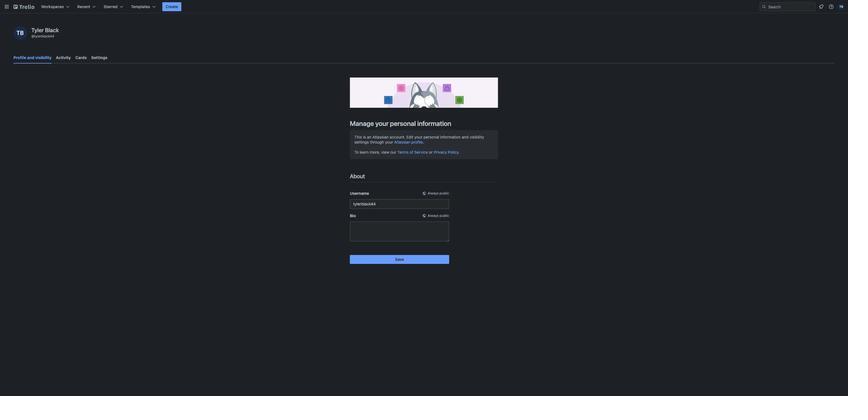 Task type: vqa. For each thing, say whether or not it's contained in the screenshot.
the bottommost Tyler Black (tylerblack44) image
yes



Task type: locate. For each thing, give the bounding box(es) containing it.
. right the 'privacy'
[[459, 150, 460, 155]]

. up 'service'
[[423, 140, 424, 144]]

personal
[[390, 120, 416, 127], [424, 135, 439, 139]]

to
[[355, 150, 359, 155]]

0 vertical spatial and
[[27, 55, 34, 60]]

1 vertical spatial .
[[459, 150, 460, 155]]

Username text field
[[350, 199, 449, 209]]

about
[[350, 173, 365, 179]]

always for username
[[428, 191, 439, 195]]

public for username
[[440, 191, 449, 195]]

terms
[[398, 150, 409, 155]]

1 public from the top
[[440, 191, 449, 195]]

0 vertical spatial .
[[423, 140, 424, 144]]

0 vertical spatial atlassian
[[373, 135, 389, 139]]

personal up account.
[[390, 120, 416, 127]]

0 vertical spatial information
[[417, 120, 452, 127]]

cards link
[[75, 53, 87, 63]]

visibility
[[35, 55, 52, 60], [470, 135, 484, 139]]

your down account.
[[385, 140, 393, 144]]

this
[[355, 135, 362, 139]]

information
[[417, 120, 452, 127], [440, 135, 461, 139]]

0 vertical spatial tyler black (tylerblack44) image
[[838, 3, 845, 10]]

0 horizontal spatial .
[[423, 140, 424, 144]]

0 horizontal spatial atlassian
[[373, 135, 389, 139]]

. inside . to learn more, view our
[[423, 140, 424, 144]]

0 horizontal spatial personal
[[390, 120, 416, 127]]

2 public from the top
[[440, 214, 449, 218]]

0 vertical spatial visibility
[[35, 55, 52, 60]]

templates button
[[128, 2, 159, 11]]

1 vertical spatial information
[[440, 135, 461, 139]]

1 horizontal spatial visibility
[[470, 135, 484, 139]]

1 vertical spatial public
[[440, 214, 449, 218]]

Search field
[[767, 3, 816, 11]]

personal up or
[[424, 135, 439, 139]]

templates
[[131, 4, 150, 9]]

search image
[[762, 4, 767, 9]]

1 vertical spatial always public
[[428, 214, 449, 218]]

your up profile
[[415, 135, 423, 139]]

this is an atlassian account. edit your personal information and visibility settings through your
[[355, 135, 484, 144]]

settings link
[[91, 53, 108, 63]]

information up policy
[[440, 135, 461, 139]]

atlassian up through
[[373, 135, 389, 139]]

1 vertical spatial personal
[[424, 135, 439, 139]]

is
[[363, 135, 366, 139]]

and
[[27, 55, 34, 60], [462, 135, 469, 139]]

visibility inside this is an atlassian account. edit your personal information and visibility settings through your
[[470, 135, 484, 139]]

terms of service link
[[398, 150, 428, 155]]

1 horizontal spatial personal
[[424, 135, 439, 139]]

0 horizontal spatial tyler black (tylerblack44) image
[[13, 26, 27, 40]]

your
[[376, 120, 389, 127], [415, 135, 423, 139], [385, 140, 393, 144]]

public for bio
[[440, 214, 449, 218]]

recent
[[77, 4, 90, 9]]

bio
[[350, 213, 356, 218]]

service
[[415, 150, 428, 155]]

save
[[395, 257, 404, 262]]

1 vertical spatial always
[[428, 214, 439, 218]]

1 vertical spatial and
[[462, 135, 469, 139]]

atlassian
[[373, 135, 389, 139], [394, 140, 411, 144]]

through
[[370, 140, 384, 144]]

back to home image
[[13, 2, 34, 11]]

an
[[367, 135, 372, 139]]

your up through
[[376, 120, 389, 127]]

1 horizontal spatial .
[[459, 150, 460, 155]]

profile
[[13, 55, 26, 60]]

2 always public from the top
[[428, 214, 449, 218]]

2 always from the top
[[428, 214, 439, 218]]

cards
[[75, 55, 87, 60]]

always public for bio
[[428, 214, 449, 218]]

0 vertical spatial public
[[440, 191, 449, 195]]

tyler black (tylerblack44) image left @
[[13, 26, 27, 40]]

tyler black (tylerblack44) image right open information menu icon
[[838, 3, 845, 10]]

black
[[45, 27, 59, 33]]

0 horizontal spatial and
[[27, 55, 34, 60]]

tyler black (tylerblack44) image
[[838, 3, 845, 10], [13, 26, 27, 40]]

1 horizontal spatial atlassian
[[394, 140, 411, 144]]

activity link
[[56, 53, 71, 63]]

1 always from the top
[[428, 191, 439, 195]]

always
[[428, 191, 439, 195], [428, 214, 439, 218]]

public
[[440, 191, 449, 195], [440, 214, 449, 218]]

information up this is an atlassian account. edit your personal information and visibility settings through your at the top of the page
[[417, 120, 452, 127]]

atlassian profile
[[394, 140, 423, 144]]

settings
[[355, 140, 369, 144]]

1 vertical spatial visibility
[[470, 135, 484, 139]]

always public
[[428, 191, 449, 195], [428, 214, 449, 218]]

1 horizontal spatial and
[[462, 135, 469, 139]]

view
[[381, 150, 390, 155]]

0 horizontal spatial visibility
[[35, 55, 52, 60]]

and inside this is an atlassian account. edit your personal information and visibility settings through your
[[462, 135, 469, 139]]

1 always public from the top
[[428, 191, 449, 195]]

learn
[[360, 150, 369, 155]]

2 vertical spatial your
[[385, 140, 393, 144]]

atlassian down account.
[[394, 140, 411, 144]]

.
[[423, 140, 424, 144], [459, 150, 460, 155]]

starred button
[[100, 2, 127, 11]]

1 horizontal spatial tyler black (tylerblack44) image
[[838, 3, 845, 10]]

profile and visibility link
[[13, 53, 52, 64]]

0 vertical spatial always public
[[428, 191, 449, 195]]

0 vertical spatial always
[[428, 191, 439, 195]]



Task type: describe. For each thing, give the bounding box(es) containing it.
policy
[[448, 150, 459, 155]]

of
[[410, 150, 414, 155]]

always for bio
[[428, 214, 439, 218]]

. to learn more, view our
[[355, 140, 424, 155]]

atlassian profile link
[[394, 140, 423, 144]]

open information menu image
[[829, 4, 835, 10]]

settings
[[91, 55, 108, 60]]

workspaces button
[[38, 2, 73, 11]]

privacy
[[434, 150, 447, 155]]

tylerblack44
[[34, 34, 54, 38]]

1 vertical spatial atlassian
[[394, 140, 411, 144]]

or
[[429, 150, 433, 155]]

atlassian inside this is an atlassian account. edit your personal information and visibility settings through your
[[373, 135, 389, 139]]

@
[[31, 34, 34, 38]]

edit
[[407, 135, 414, 139]]

profile and visibility
[[13, 55, 52, 60]]

manage
[[350, 120, 374, 127]]

terms of service or privacy policy .
[[398, 150, 460, 155]]

activity
[[56, 55, 71, 60]]

starred
[[104, 4, 118, 9]]

information inside this is an atlassian account. edit your personal information and visibility settings through your
[[440, 135, 461, 139]]

tyler
[[31, 27, 44, 33]]

our
[[391, 150, 397, 155]]

tyler black @ tylerblack44
[[31, 27, 59, 38]]

0 vertical spatial your
[[376, 120, 389, 127]]

0 notifications image
[[818, 3, 825, 10]]

create button
[[162, 2, 182, 11]]

workspaces
[[41, 4, 64, 9]]

personal inside this is an atlassian account. edit your personal information and visibility settings through your
[[424, 135, 439, 139]]

1 vertical spatial tyler black (tylerblack44) image
[[13, 26, 27, 40]]

profile
[[412, 140, 423, 144]]

0 vertical spatial personal
[[390, 120, 416, 127]]

account.
[[390, 135, 406, 139]]

primary element
[[0, 0, 849, 13]]

create
[[166, 4, 178, 9]]

save button
[[350, 255, 449, 264]]

manage your personal information
[[350, 120, 452, 127]]

more,
[[370, 150, 380, 155]]

always public for username
[[428, 191, 449, 195]]

username
[[350, 191, 369, 196]]

1 vertical spatial your
[[415, 135, 423, 139]]

Bio text field
[[350, 221, 449, 242]]

recent button
[[74, 2, 99, 11]]

privacy policy link
[[434, 150, 459, 155]]



